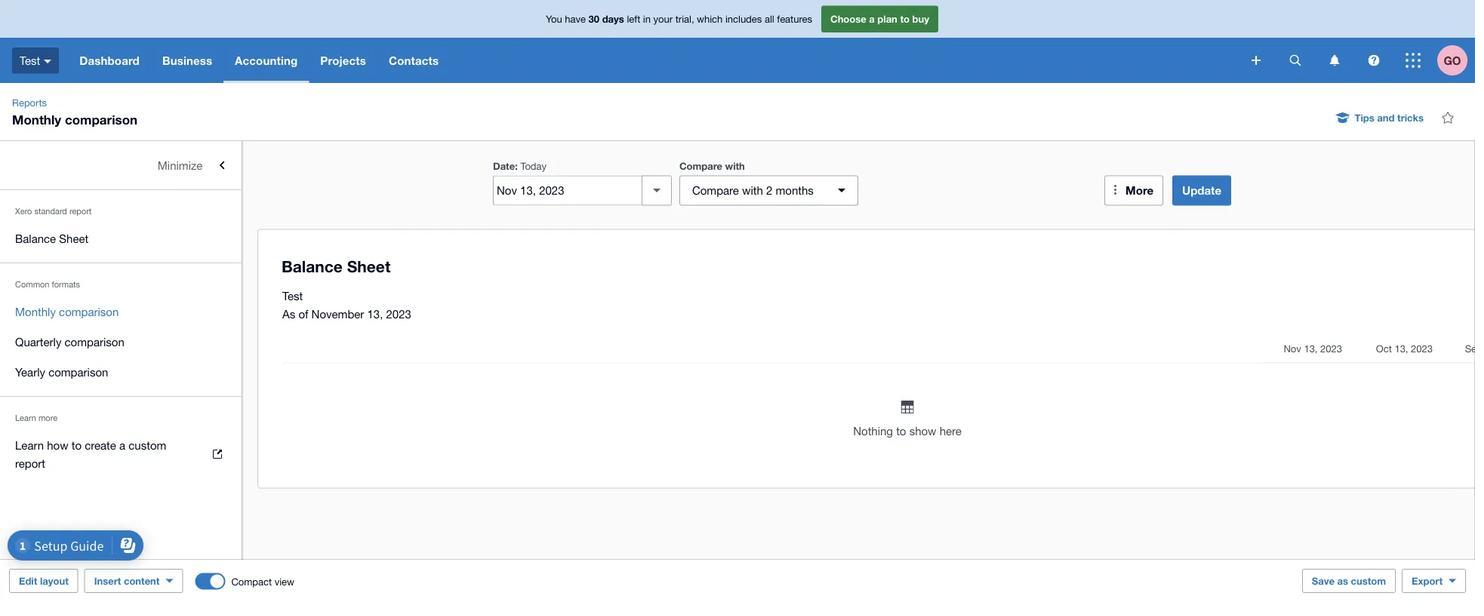 Task type: vqa. For each thing, say whether or not it's contained in the screenshot.
invoice to the top
no



Task type: locate. For each thing, give the bounding box(es) containing it.
0 vertical spatial with
[[725, 160, 745, 172]]

dashboard link
[[68, 38, 151, 83]]

to right how
[[72, 439, 82, 452]]

0 vertical spatial custom
[[129, 439, 166, 452]]

compare
[[679, 160, 722, 172], [692, 184, 739, 197]]

with
[[725, 160, 745, 172], [742, 184, 763, 197]]

2 horizontal spatial 13,
[[1395, 343, 1408, 355]]

compare with 2 months
[[692, 184, 814, 197]]

reports monthly comparison
[[12, 97, 138, 127]]

Select end date field
[[494, 176, 642, 205]]

to
[[900, 13, 910, 25], [896, 425, 906, 438], [72, 439, 82, 452]]

learn inside learn how to create a custom report
[[15, 439, 44, 452]]

view
[[275, 576, 294, 588]]

plan
[[877, 13, 897, 25]]

features
[[777, 13, 812, 25]]

contacts
[[389, 54, 439, 67]]

svg image
[[1330, 55, 1340, 66], [1368, 55, 1380, 66], [1252, 56, 1261, 65], [44, 59, 52, 63]]

days
[[602, 13, 624, 25]]

you
[[546, 13, 562, 25]]

balance
[[15, 232, 56, 245]]

minimize
[[158, 159, 203, 172]]

1 vertical spatial custom
[[1351, 575, 1386, 587]]

2023 right november
[[386, 308, 411, 321]]

0 vertical spatial a
[[869, 13, 875, 25]]

1 vertical spatial learn
[[15, 439, 44, 452]]

0 horizontal spatial test
[[20, 54, 40, 67]]

have
[[565, 13, 586, 25]]

1 vertical spatial with
[[742, 184, 763, 197]]

compact
[[231, 576, 272, 588]]

navigation
[[68, 38, 1241, 83]]

a right create
[[119, 439, 125, 452]]

svg image
[[1406, 53, 1421, 68], [1290, 55, 1301, 66]]

0 horizontal spatial report
[[15, 457, 45, 470]]

0 vertical spatial to
[[900, 13, 910, 25]]

yearly
[[15, 365, 45, 379]]

yearly comparison
[[15, 365, 108, 379]]

custom
[[129, 439, 166, 452], [1351, 575, 1386, 587]]

0 vertical spatial monthly
[[12, 112, 61, 127]]

with left 2
[[742, 184, 763, 197]]

content
[[124, 575, 160, 587]]

navigation containing dashboard
[[68, 38, 1241, 83]]

to left "buy"
[[900, 13, 910, 25]]

accounting button
[[224, 38, 309, 83]]

custom right create
[[129, 439, 166, 452]]

test button
[[0, 38, 68, 83]]

banner
[[0, 0, 1475, 83]]

balance sheet link
[[0, 223, 242, 254]]

13, right oct
[[1395, 343, 1408, 355]]

monthly
[[12, 112, 61, 127], [15, 305, 56, 318]]

to inside learn how to create a custom report
[[72, 439, 82, 452]]

more
[[38, 413, 57, 423]]

standard
[[34, 206, 67, 216]]

1 horizontal spatial test
[[282, 290, 303, 303]]

and
[[1377, 112, 1395, 123]]

learn left more
[[15, 413, 36, 423]]

1 horizontal spatial 13,
[[1304, 343, 1318, 355]]

custom inside button
[[1351, 575, 1386, 587]]

test inside test popup button
[[20, 54, 40, 67]]

nov
[[1284, 343, 1301, 355]]

2 vertical spatial to
[[72, 439, 82, 452]]

0 vertical spatial learn
[[15, 413, 36, 423]]

test up reports on the left top of the page
[[20, 54, 40, 67]]

trial,
[[675, 13, 694, 25]]

13, right nov
[[1304, 343, 1318, 355]]

report up sheet
[[69, 206, 92, 216]]

2023 for oct 13, 2023
[[1411, 343, 1433, 355]]

1 vertical spatial to
[[896, 425, 906, 438]]

1 learn from the top
[[15, 413, 36, 423]]

1 horizontal spatial custom
[[1351, 575, 1386, 587]]

0 vertical spatial report
[[69, 206, 92, 216]]

business button
[[151, 38, 224, 83]]

svg image inside test popup button
[[44, 59, 52, 63]]

custom right the as
[[1351, 575, 1386, 587]]

2023 right nov
[[1320, 343, 1342, 355]]

report down learn more
[[15, 457, 45, 470]]

with for compare with
[[725, 160, 745, 172]]

left
[[627, 13, 640, 25]]

1 vertical spatial a
[[119, 439, 125, 452]]

quarterly comparison link
[[0, 327, 242, 357]]

learn for learn more
[[15, 413, 36, 423]]

compare down compare with
[[692, 184, 739, 197]]

0 horizontal spatial 13,
[[367, 308, 383, 321]]

0 horizontal spatial custom
[[129, 439, 166, 452]]

1 horizontal spatial report
[[69, 206, 92, 216]]

learn down learn more
[[15, 439, 44, 452]]

1 horizontal spatial a
[[869, 13, 875, 25]]

2023
[[386, 308, 411, 321], [1320, 343, 1342, 355], [1411, 343, 1433, 355]]

learn more
[[15, 413, 57, 423]]

1 horizontal spatial 2023
[[1320, 343, 1342, 355]]

which
[[697, 13, 723, 25]]

choose a plan to buy
[[830, 13, 929, 25]]

buy
[[912, 13, 929, 25]]

tips and tricks button
[[1328, 106, 1433, 130]]

comparison down formats
[[59, 305, 119, 318]]

1 vertical spatial compare
[[692, 184, 739, 197]]

quarterly comparison
[[15, 335, 124, 348]]

2023 right oct
[[1411, 343, 1433, 355]]

choose
[[830, 13, 866, 25]]

2
[[766, 184, 773, 197]]

comparison down quarterly comparison at the left
[[48, 365, 108, 379]]

1 vertical spatial report
[[15, 457, 45, 470]]

to left show
[[896, 425, 906, 438]]

list of convenience dates image
[[642, 176, 672, 206]]

test up as
[[282, 290, 303, 303]]

report
[[69, 206, 92, 216], [15, 457, 45, 470]]

insert content
[[94, 575, 160, 587]]

date
[[493, 160, 515, 172]]

0 vertical spatial compare
[[679, 160, 722, 172]]

business
[[162, 54, 212, 67]]

comparison up minimize button
[[65, 112, 138, 127]]

test inside test as of november 13, 2023
[[282, 290, 303, 303]]

export
[[1412, 575, 1443, 587]]

create
[[85, 439, 116, 452]]

reports link
[[6, 95, 53, 110]]

1 vertical spatial test
[[282, 290, 303, 303]]

monthly inside reports monthly comparison
[[12, 112, 61, 127]]

2 horizontal spatial 2023
[[1411, 343, 1433, 355]]

compare up compare with 2 months in the top of the page
[[679, 160, 722, 172]]

banner containing dashboard
[[0, 0, 1475, 83]]

learn
[[15, 413, 36, 423], [15, 439, 44, 452]]

a left plan
[[869, 13, 875, 25]]

of
[[298, 308, 308, 321]]

with up compare with 2 months in the top of the page
[[725, 160, 745, 172]]

0 horizontal spatial a
[[119, 439, 125, 452]]

as
[[282, 308, 295, 321]]

0 vertical spatial test
[[20, 54, 40, 67]]

2 learn from the top
[[15, 439, 44, 452]]

minimize button
[[0, 150, 242, 180]]

update
[[1182, 184, 1221, 197]]

a
[[869, 13, 875, 25], [119, 439, 125, 452]]

0 horizontal spatial 2023
[[386, 308, 411, 321]]

se
[[1465, 343, 1475, 355]]

13, inside test as of november 13, 2023
[[367, 308, 383, 321]]

includes
[[725, 13, 762, 25]]

balance sheet
[[15, 232, 89, 245]]

xero standard report
[[15, 206, 92, 216]]

comparison
[[65, 112, 138, 127], [59, 305, 119, 318], [65, 335, 124, 348], [48, 365, 108, 379]]

13, for nov 13, 2023
[[1304, 343, 1318, 355]]

today
[[520, 160, 547, 172]]

reports
[[12, 97, 47, 108]]

13, right november
[[367, 308, 383, 321]]

common
[[15, 280, 49, 290]]

monthly down common
[[15, 305, 56, 318]]

comparison down monthly comparison link
[[65, 335, 124, 348]]

monthly down the reports link
[[12, 112, 61, 127]]

your
[[653, 13, 673, 25]]



Task type: describe. For each thing, give the bounding box(es) containing it.
nov 13, 2023
[[1284, 343, 1342, 355]]

tricks
[[1397, 112, 1424, 123]]

comparison for yearly comparison
[[48, 365, 108, 379]]

save
[[1312, 575, 1335, 587]]

compare with
[[679, 160, 745, 172]]

test for test
[[20, 54, 40, 67]]

save as custom button
[[1302, 569, 1396, 593]]

monthly comparison
[[15, 305, 119, 318]]

0 horizontal spatial svg image
[[1290, 55, 1301, 66]]

insert
[[94, 575, 121, 587]]

1 vertical spatial monthly
[[15, 305, 56, 318]]

comparison inside reports monthly comparison
[[65, 112, 138, 127]]

comparison for monthly comparison
[[59, 305, 119, 318]]

show
[[909, 425, 936, 438]]

learn how to create a custom report link
[[0, 430, 242, 479]]

13, for oct 13, 2023
[[1395, 343, 1408, 355]]

a inside learn how to create a custom report
[[119, 439, 125, 452]]

test for test as of november 13, 2023
[[282, 290, 303, 303]]

common formats
[[15, 280, 80, 290]]

edit layout
[[19, 575, 68, 587]]

contacts button
[[377, 38, 450, 83]]

oct 13, 2023
[[1376, 343, 1433, 355]]

learn for learn how to create a custom report
[[15, 439, 44, 452]]

Report title field
[[278, 249, 1475, 283]]

comparison for quarterly comparison
[[65, 335, 124, 348]]

xero
[[15, 206, 32, 216]]

to inside report output element
[[896, 425, 906, 438]]

nothing
[[853, 425, 893, 438]]

in
[[643, 13, 651, 25]]

:
[[515, 160, 518, 172]]

here
[[940, 425, 962, 438]]

as
[[1337, 575, 1348, 587]]

oct
[[1376, 343, 1392, 355]]

projects
[[320, 54, 366, 67]]

insert content button
[[84, 569, 183, 593]]

2023 for nov 13, 2023
[[1320, 343, 1342, 355]]

compare for compare with
[[679, 160, 722, 172]]

layout
[[40, 575, 68, 587]]

report inside learn how to create a custom report
[[15, 457, 45, 470]]

test as of november 13, 2023
[[282, 290, 411, 321]]

with for compare with 2 months
[[742, 184, 763, 197]]

more
[[1126, 184, 1154, 197]]

export button
[[1402, 569, 1466, 593]]

update button
[[1172, 176, 1231, 206]]

projects button
[[309, 38, 377, 83]]

you have 30 days left in your trial, which includes all features
[[546, 13, 812, 25]]

report output element
[[282, 336, 1475, 470]]

monthly comparison link
[[0, 297, 242, 327]]

november
[[311, 308, 364, 321]]

months
[[776, 184, 814, 197]]

edit layout button
[[9, 569, 78, 593]]

30
[[589, 13, 599, 25]]

compare for compare with 2 months
[[692, 184, 739, 197]]

custom inside learn how to create a custom report
[[129, 439, 166, 452]]

more button
[[1105, 176, 1163, 206]]

nothing to show here
[[853, 425, 962, 438]]

edit
[[19, 575, 37, 587]]

tips
[[1355, 112, 1375, 123]]

how
[[47, 439, 68, 452]]

yearly comparison link
[[0, 357, 242, 387]]

accounting
[[235, 54, 298, 67]]

2023 inside test as of november 13, 2023
[[386, 308, 411, 321]]

date : today
[[493, 160, 547, 172]]

tips and tricks
[[1355, 112, 1424, 123]]

go
[[1444, 54, 1461, 67]]

save as custom
[[1312, 575, 1386, 587]]

quarterly
[[15, 335, 61, 348]]

formats
[[52, 280, 80, 290]]

add to favourites image
[[1433, 103, 1463, 133]]

compact view
[[231, 576, 294, 588]]

go button
[[1437, 38, 1475, 83]]

1 horizontal spatial svg image
[[1406, 53, 1421, 68]]

learn how to create a custom report
[[15, 439, 166, 470]]

all
[[765, 13, 774, 25]]

dashboard
[[79, 54, 140, 67]]



